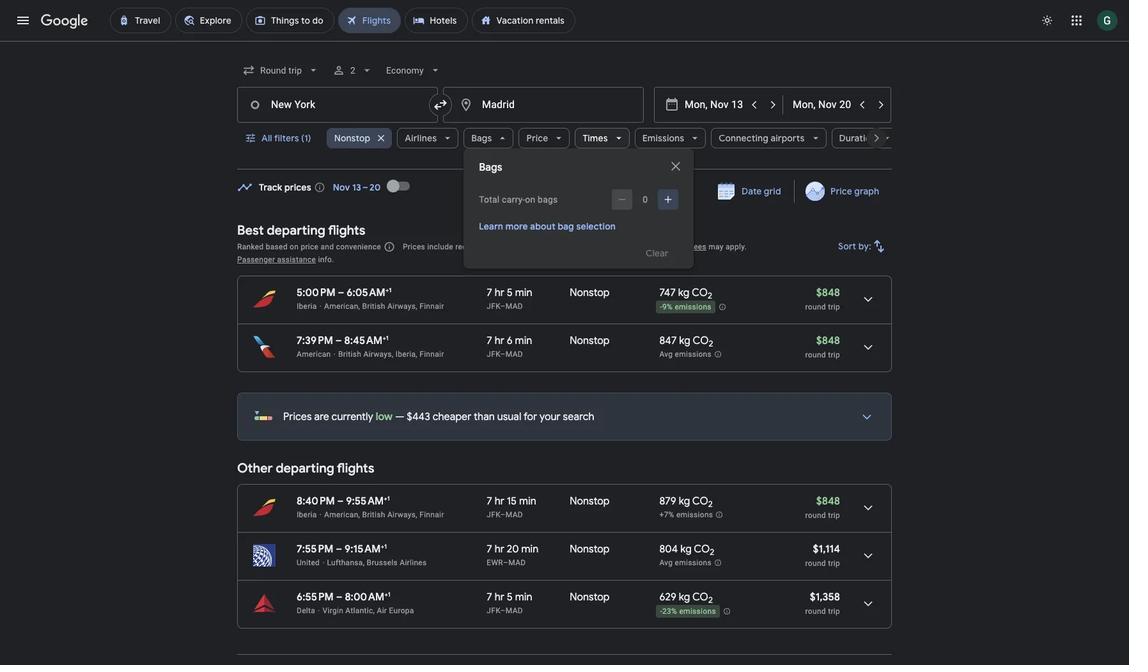 Task type: locate. For each thing, give the bounding box(es) containing it.
0 horizontal spatial price
[[527, 132, 548, 144]]

main menu image
[[15, 13, 31, 28]]

2 trip from the top
[[828, 350, 840, 359]]

1 horizontal spatial and
[[660, 242, 674, 251]]

Departure time: 7:39 PM. text field
[[297, 334, 333, 347]]

 image for 5:00 pm
[[320, 302, 322, 311]]

hr down the prices include required taxes + fees for 2 passengers. optional charges and bag fees may apply. passenger assistance
[[495, 286, 505, 299]]

ranked based on price and convenience
[[237, 242, 381, 251]]

– down the ewr
[[500, 606, 506, 615]]

avg for 847
[[660, 350, 673, 359]]

round inside $1,114 round trip
[[806, 559, 826, 568]]

flights for other departing flights
[[337, 460, 374, 476]]

avg emissions for 847
[[660, 350, 712, 359]]

and inside the prices include required taxes + fees for 2 passengers. optional charges and bag fees may apply. passenger assistance
[[660, 242, 674, 251]]

+ right taxes in the left top of the page
[[508, 242, 513, 251]]

round for 804
[[806, 559, 826, 568]]

2 avg emissions from the top
[[660, 558, 712, 567]]

bags inside popup button
[[471, 132, 492, 144]]

2 fees from the left
[[691, 242, 707, 251]]

nov 13 – 20
[[333, 182, 381, 193]]

avg down 847
[[660, 350, 673, 359]]

avg emissions down 804 kg co 2 at right
[[660, 558, 712, 567]]

emissions down 879 kg co 2
[[677, 510, 713, 519]]

american, down leaves john f. kennedy international airport at 5:00 pm on monday, november 13 and arrives at adolfo suárez madrid–barajas airport at 6:05 am on tuesday, november 14. element
[[324, 302, 360, 311]]

1 horizontal spatial fees
[[691, 242, 707, 251]]

0 vertical spatial avg
[[660, 350, 673, 359]]

for down about
[[533, 242, 543, 251]]

847
[[660, 334, 677, 347]]

$1,114 round trip
[[806, 543, 840, 568]]

hr down the ewr
[[495, 591, 505, 604]]

1 - from the top
[[660, 303, 663, 312]]

round down the $1,114 at bottom
[[806, 559, 826, 568]]

1 vertical spatial american, british airways, finnair
[[324, 510, 444, 519]]

min for 847
[[515, 334, 532, 347]]

2 7 hr 5 min jfk – mad from the top
[[487, 591, 532, 615]]

2 inside 879 kg co 2
[[708, 499, 713, 510]]

and
[[321, 242, 334, 251], [660, 242, 674, 251]]

kg up -23% emissions at the bottom of page
[[679, 591, 690, 604]]

1 7 from the top
[[487, 286, 492, 299]]

7 hr 5 min jfk – mad
[[487, 286, 532, 311], [487, 591, 532, 615]]

5 trip from the top
[[828, 607, 840, 616]]

0 horizontal spatial on
[[290, 242, 299, 251]]

0 vertical spatial avg emissions
[[660, 350, 712, 359]]

3 trip from the top
[[828, 511, 840, 520]]

jfk for 8:45 am
[[487, 350, 500, 359]]

min inside 7 hr 6 min jfk – mad
[[515, 334, 532, 347]]

+ inside the 6:55 pm – 8:00 am + 1
[[384, 590, 388, 599]]

0 vertical spatial american, british airways, finnair
[[324, 302, 444, 311]]

3 $848 from the top
[[816, 495, 840, 508]]

1 for 9:55 am
[[387, 494, 390, 503]]

2 vertical spatial $848 round trip
[[806, 495, 840, 520]]

0 horizontal spatial prices
[[283, 411, 312, 423]]

+ up arrival time: 9:15 am on  tuesday, november 14. text box
[[384, 494, 387, 503]]

1 avg from the top
[[660, 350, 673, 359]]

2 jfk from the top
[[487, 350, 500, 359]]

$848 left flight details. leaves john f. kennedy international airport at 7:39 pm on monday, november 13 and arrives at adolfo suárez madrid–barajas airport at 8:45 am on tuesday, november 14. icon
[[816, 334, 840, 347]]

co up +7% emissions
[[692, 495, 708, 508]]

1 inside the 6:55 pm – 8:00 am + 1
[[388, 590, 391, 599]]

0 vertical spatial $848
[[816, 286, 840, 299]]

2 inside 847 kg co 2
[[709, 338, 713, 349]]

hr for 8:00 am
[[495, 591, 505, 604]]

main content
[[237, 171, 892, 639]]

– down total duration 7 hr 6 min. element
[[500, 350, 506, 359]]

trip
[[828, 302, 840, 311], [828, 350, 840, 359], [828, 511, 840, 520], [828, 559, 840, 568], [828, 607, 840, 616]]

emissions down 847 kg co 2 at the right
[[675, 350, 712, 359]]

round
[[806, 302, 826, 311], [806, 350, 826, 359], [806, 511, 826, 520], [806, 559, 826, 568], [806, 607, 826, 616]]

co right '804' on the right bottom
[[694, 543, 710, 556]]

1 7 hr 5 min jfk – mad from the top
[[487, 286, 532, 311]]

$848 round trip up the $1,114 at bottom
[[806, 495, 840, 520]]

0 vertical spatial airlines
[[405, 132, 437, 144]]

total duration 7 hr 5 min. element for 747
[[487, 286, 570, 301]]

2 for 804
[[710, 547, 715, 558]]

1 5 from the top
[[507, 286, 513, 299]]

delta
[[297, 606, 315, 615]]

– inside 7:39 pm – 8:45 am + 1
[[336, 334, 342, 347]]

and right price
[[321, 242, 334, 251]]

0 horizontal spatial fees
[[515, 242, 531, 251]]

on left bags
[[525, 194, 536, 205]]

1114 US dollars text field
[[813, 543, 840, 556]]

min right 20
[[521, 543, 539, 556]]

1 avg emissions from the top
[[660, 350, 712, 359]]

1 vertical spatial american,
[[324, 510, 360, 519]]

kg inside 747 kg co 2
[[678, 286, 690, 299]]

flights up 'convenience'
[[328, 223, 366, 239]]

None search field
[[237, 55, 898, 269]]

 image
[[320, 302, 322, 311], [320, 510, 322, 519]]

iberia down "5:00 pm" on the top of page
[[297, 302, 317, 311]]

price button
[[519, 123, 570, 153]]

american, for 6:05 am
[[324, 302, 360, 311]]

0 vertical spatial finnair
[[420, 302, 444, 311]]

5 7 from the top
[[487, 591, 492, 604]]

2 $848 round trip from the top
[[806, 334, 840, 359]]

1 vertical spatial  image
[[320, 510, 322, 519]]

nonstop for 804
[[570, 543, 610, 556]]

5 down 7 hr 20 min ewr – mad
[[507, 591, 513, 604]]

lufthansa, brussels airlines
[[327, 558, 427, 567]]

2 5 from the top
[[507, 591, 513, 604]]

1 american, from the top
[[324, 302, 360, 311]]

jfk down total duration 7 hr 6 min. element
[[487, 350, 500, 359]]

None text field
[[237, 87, 438, 123]]

airways, for 6:05 am
[[388, 302, 418, 311]]

for left your
[[524, 411, 537, 423]]

departing for other
[[276, 460, 334, 476]]

airlines button
[[397, 123, 459, 153]]

2 avg from the top
[[660, 558, 673, 567]]

– left 9:55 am
[[337, 495, 344, 508]]

trip left flight details. leaves john f. kennedy international airport at 7:39 pm on monday, november 13 and arrives at adolfo suárez madrid–barajas airport at 8:45 am on tuesday, november 14. icon
[[828, 350, 840, 359]]

0 vertical spatial -
[[660, 303, 663, 312]]

1 round from the top
[[806, 302, 826, 311]]

flights up 9:55 am
[[337, 460, 374, 476]]

7 inside the 7 hr 15 min jfk – mad
[[487, 495, 492, 508]]

+ for 9:55 am
[[384, 494, 387, 503]]

trip inside $1,114 round trip
[[828, 559, 840, 568]]

airways, for 9:55 am
[[388, 510, 418, 519]]

co for 629
[[693, 591, 709, 604]]

1 finnair from the top
[[420, 302, 444, 311]]

leaves john f. kennedy international airport at 6:55 pm on monday, november 13 and arrives at adolfo suárez madrid–barajas airport at 8:00 am on tuesday, november 14. element
[[297, 590, 391, 604]]

british down 'arrival time: 9:55 am on  tuesday, november 14.' text box
[[362, 510, 385, 519]]

– right departure time: 7:39 pm. text box
[[336, 334, 342, 347]]

duration button
[[832, 123, 898, 153]]

1 horizontal spatial on
[[525, 194, 536, 205]]

2 round from the top
[[806, 350, 826, 359]]

0 vertical spatial bag
[[558, 221, 574, 232]]

co inside 847 kg co 2
[[693, 334, 709, 347]]

4 nonstop flight. element from the top
[[570, 543, 610, 558]]

round down $848 text field
[[806, 302, 826, 311]]

0 vertical spatial airways,
[[388, 302, 418, 311]]

prices right learn more about ranking 'image'
[[403, 242, 425, 251]]

848 US dollars text field
[[816, 286, 840, 299]]

1 up british airways, iberia, finnair at the left bottom of the page
[[386, 334, 389, 342]]

0 vertical spatial departing
[[267, 223, 325, 239]]

804
[[660, 543, 678, 556]]

airways, down arrival time: 8:45 am on  tuesday, november 14. text field
[[363, 350, 394, 359]]

min for 629
[[515, 591, 532, 604]]

kg inside 879 kg co 2
[[679, 495, 690, 508]]

+ for 8:00 am
[[384, 590, 388, 599]]

9%
[[663, 303, 673, 312]]

nonstop flight. element
[[570, 286, 610, 301], [570, 334, 610, 349], [570, 495, 610, 510], [570, 543, 610, 558], [570, 591, 610, 606]]

iberia down 8:40 pm text box
[[297, 510, 317, 519]]

$848 round trip for $1,114
[[806, 495, 840, 520]]

2 7 from the top
[[487, 334, 492, 347]]

4 jfk from the top
[[487, 606, 500, 615]]

airlines down swap origin and destination. image
[[405, 132, 437, 144]]

avg emissions down 847 kg co 2 at the right
[[660, 350, 712, 359]]

kg right 847
[[679, 334, 691, 347]]

1 vertical spatial finnair
[[420, 350, 444, 359]]

nonstop flight. element for 879
[[570, 495, 610, 510]]

swap origin and destination. image
[[433, 97, 448, 113]]

prices inside the prices include required taxes + fees for 2 passengers. optional charges and bag fees may apply. passenger assistance
[[403, 242, 425, 251]]

7 hr 6 min jfk – mad
[[487, 334, 532, 359]]

nonstop inside popup button
[[334, 132, 370, 144]]

1 inside 5:00 pm – 6:05 am + 1
[[389, 286, 392, 294]]

jfk inside the 7 hr 15 min jfk – mad
[[487, 510, 500, 519]]

1 iberia from the top
[[297, 302, 317, 311]]

for
[[533, 242, 543, 251], [524, 411, 537, 423]]

804 kg co 2
[[660, 543, 715, 558]]

2 inside 629 kg co 2
[[709, 595, 713, 606]]

0 vertical spatial total duration 7 hr 5 min. element
[[487, 286, 570, 301]]

british down arrival time: 6:05 am on  tuesday, november 14. "text field"
[[362, 302, 385, 311]]

2 american, from the top
[[324, 510, 360, 519]]

2 848 us dollars text field from the top
[[816, 495, 840, 508]]

hr for 9:55 am
[[495, 495, 505, 508]]

848 us dollars text field left flight details. leaves john f. kennedy international airport at 7:39 pm on monday, november 13 and arrives at adolfo suárez madrid–barajas airport at 8:45 am on tuesday, november 14. icon
[[816, 334, 840, 347]]

7 for 8:00 am
[[487, 591, 492, 604]]

1 vertical spatial prices
[[283, 411, 312, 423]]

None text field
[[443, 87, 644, 123]]

 image down the 8:40 pm
[[320, 510, 322, 519]]

848 us dollars text field left flight details. leaves john f. kennedy international airport at 8:40 pm on monday, november 13 and arrives at adolfo suárez madrid–barajas airport at 9:55 am on tuesday, november 14. image
[[816, 495, 840, 508]]

3 7 from the top
[[487, 495, 492, 508]]

round inside $1,358 round trip
[[806, 607, 826, 616]]

round for 879
[[806, 511, 826, 520]]

trip for 804
[[828, 559, 840, 568]]

times button
[[575, 123, 630, 153]]

9:55 am
[[346, 495, 384, 508]]

kg for 804
[[681, 543, 692, 556]]

airports
[[771, 132, 805, 144]]

1 american, british airways, finnair from the top
[[324, 302, 444, 311]]

1 up europa
[[388, 590, 391, 599]]

3 nonstop flight. element from the top
[[570, 495, 610, 510]]

0 vertical spatial 7 hr 5 min jfk – mad
[[487, 286, 532, 311]]

hr inside the 7 hr 15 min jfk – mad
[[495, 495, 505, 508]]

2 vertical spatial finnair
[[420, 510, 444, 519]]

bags button
[[464, 123, 514, 153]]

1 right 9:55 am
[[387, 494, 390, 503]]

– up virgin in the left of the page
[[336, 591, 342, 604]]

1 trip from the top
[[828, 302, 840, 311]]

min down 7 hr 20 min ewr – mad
[[515, 591, 532, 604]]

0 vertical spatial on
[[525, 194, 536, 205]]

5:00 pm
[[297, 286, 336, 299]]

kg up +7% emissions
[[679, 495, 690, 508]]

3 jfk from the top
[[487, 510, 500, 519]]

1 vertical spatial -
[[660, 607, 663, 616]]

trip for 847
[[828, 350, 840, 359]]

flight details. leaves john f. kennedy international airport at 5:00 pm on monday, november 13 and arrives at adolfo suárez madrid–barajas airport at 6:05 am on tuesday, november 14. image
[[853, 284, 884, 315]]

mad down 7 hr 20 min ewr – mad
[[506, 606, 523, 615]]

1  image from the top
[[320, 302, 322, 311]]

total duration 7 hr 5 min. element for 629
[[487, 591, 570, 606]]

2 iberia from the top
[[297, 510, 317, 519]]

learn more about ranking image
[[384, 241, 395, 253]]

on up assistance
[[290, 242, 299, 251]]

may
[[709, 242, 724, 251]]

+ inside the 8:40 pm – 9:55 am + 1
[[384, 494, 387, 503]]

kg inside 629 kg co 2
[[679, 591, 690, 604]]

nonstop for 879
[[570, 495, 610, 508]]

0 vertical spatial flights
[[328, 223, 366, 239]]

round up the $1,114 at bottom
[[806, 511, 826, 520]]

flights
[[328, 223, 366, 239], [337, 460, 374, 476]]

about
[[530, 221, 556, 232]]

bag up passengers.
[[558, 221, 574, 232]]

co inside 747 kg co 2
[[692, 286, 708, 299]]

1 horizontal spatial bag
[[676, 242, 689, 251]]

Arrival time: 8:00 AM on  Tuesday, November 14. text field
[[345, 590, 391, 604]]

2 vertical spatial $848
[[816, 495, 840, 508]]

+ inside 5:00 pm – 6:05 am + 1
[[385, 286, 389, 294]]

date grid button
[[709, 180, 792, 203]]

than
[[474, 411, 495, 423]]

5 round from the top
[[806, 607, 826, 616]]

3 hr from the top
[[495, 495, 505, 508]]

2 inside 747 kg co 2
[[708, 290, 712, 301]]

kg right '804' on the right bottom
[[681, 543, 692, 556]]

$848 left flight details. leaves john f. kennedy international airport at 5:00 pm on monday, november 13 and arrives at adolfo suárez madrid–barajas airport at 6:05 am on tuesday, november 14. icon
[[816, 286, 840, 299]]

2 for 629
[[709, 595, 713, 606]]

co right 847
[[693, 334, 709, 347]]

– up 7 hr 6 min jfk – mad
[[500, 302, 506, 311]]

1 vertical spatial iberia
[[297, 510, 317, 519]]

jfk inside 7 hr 6 min jfk – mad
[[487, 350, 500, 359]]

1 for 9:15 am
[[384, 542, 387, 551]]

0 vertical spatial for
[[533, 242, 543, 251]]

kg for 847
[[679, 334, 691, 347]]

2 vertical spatial british
[[362, 510, 385, 519]]

1 vertical spatial total duration 7 hr 5 min. element
[[487, 591, 570, 606]]

hr left 20
[[495, 543, 505, 556]]

kg inside 847 kg co 2
[[679, 334, 691, 347]]

total duration 7 hr 5 min. element
[[487, 286, 570, 301], [487, 591, 570, 606]]

1 for 8:00 am
[[388, 590, 391, 599]]

your
[[540, 411, 561, 423]]

3 $848 round trip from the top
[[806, 495, 840, 520]]

1 vertical spatial avg emissions
[[660, 558, 712, 567]]

1 vertical spatial $848
[[816, 334, 840, 347]]

$848 for $848
[[816, 286, 840, 299]]

fees down more
[[515, 242, 531, 251]]

2 inside 2 'popup button'
[[351, 65, 356, 75]]

848 US dollars text field
[[816, 334, 840, 347], [816, 495, 840, 508]]

price inside button
[[831, 185, 852, 197]]

1 848 us dollars text field from the top
[[816, 334, 840, 347]]

2 hr from the top
[[495, 334, 505, 347]]

1 vertical spatial 7 hr 5 min jfk – mad
[[487, 591, 532, 615]]

2 button
[[328, 55, 379, 86]]

iberia for 5:00 pm
[[297, 302, 317, 311]]

0 vertical spatial  image
[[320, 302, 322, 311]]

jfk for 8:00 am
[[487, 606, 500, 615]]

are
[[314, 411, 329, 423]]

1 vertical spatial airways,
[[363, 350, 394, 359]]

on for carry-
[[525, 194, 536, 205]]

1 jfk from the top
[[487, 302, 500, 311]]

0 vertical spatial 5
[[507, 286, 513, 299]]

trip inside $1,358 round trip
[[828, 607, 840, 616]]

0 horizontal spatial and
[[321, 242, 334, 251]]

jfk down the ewr
[[487, 606, 500, 615]]

2 $848 from the top
[[816, 334, 840, 347]]

mad down 6
[[506, 350, 523, 359]]

american, for 9:55 am
[[324, 510, 360, 519]]

None field
[[237, 59, 325, 82], [381, 59, 447, 82], [237, 59, 325, 82], [381, 59, 447, 82]]

co inside 804 kg co 2
[[694, 543, 710, 556]]

mad inside the 7 hr 15 min jfk – mad
[[506, 510, 523, 519]]

3 finnair from the top
[[420, 510, 444, 519]]

 image down "5:00 pm" on the top of page
[[320, 302, 322, 311]]

5 nonstop flight. element from the top
[[570, 591, 610, 606]]

+ for 8:45 am
[[383, 334, 386, 342]]

american, british airways, finnair down arrival time: 6:05 am on  tuesday, november 14. "text field"
[[324, 302, 444, 311]]

1 for 8:45 am
[[386, 334, 389, 342]]

times
[[583, 132, 608, 144]]

emissions
[[675, 303, 712, 312], [675, 350, 712, 359], [677, 510, 713, 519], [675, 558, 712, 567], [679, 607, 716, 616]]

7:55 pm
[[297, 543, 333, 556]]

629 kg co 2
[[660, 591, 713, 606]]

1 vertical spatial flights
[[337, 460, 374, 476]]

change appearance image
[[1032, 5, 1063, 36]]

7 hr 5 min jfk – mad down the ewr
[[487, 591, 532, 615]]

iberia
[[297, 302, 317, 311], [297, 510, 317, 519]]

1 nonstop flight. element from the top
[[570, 286, 610, 301]]

2 inside 804 kg co 2
[[710, 547, 715, 558]]

american, british airways, finnair down 'arrival time: 9:55 am on  tuesday, november 14.' text box
[[324, 510, 444, 519]]

jfk up 7 hr 6 min jfk – mad
[[487, 302, 500, 311]]

– left 6:05 am
[[338, 286, 344, 299]]

low
[[376, 411, 393, 423]]

13 – 20
[[352, 182, 381, 193]]

hr inside 7 hr 20 min ewr – mad
[[495, 543, 505, 556]]

0 vertical spatial price
[[527, 132, 548, 144]]

1 total duration 7 hr 5 min. element from the top
[[487, 286, 570, 301]]

5 hr from the top
[[495, 591, 505, 604]]

and right charges
[[660, 242, 674, 251]]

(1)
[[301, 132, 311, 144]]

7 left "15"
[[487, 495, 492, 508]]

nonstop flight. element for 804
[[570, 543, 610, 558]]

5 for 6:05 am
[[507, 286, 513, 299]]

2 nonstop flight. element from the top
[[570, 334, 610, 349]]

none search field containing bags
[[237, 55, 898, 269]]

0 vertical spatial american,
[[324, 302, 360, 311]]

1 up brussels
[[384, 542, 387, 551]]

0 vertical spatial 848 us dollars text field
[[816, 334, 840, 347]]

1 hr from the top
[[495, 286, 505, 299]]

british for 6:05 am
[[362, 302, 385, 311]]

2  image from the top
[[320, 510, 322, 519]]

7 inside 7 hr 6 min jfk – mad
[[487, 334, 492, 347]]

avg emissions for 804
[[660, 558, 712, 567]]

+ inside "7:55 pm – 9:15 am + 1"
[[381, 542, 384, 551]]

bags right the 'airlines' popup button
[[471, 132, 492, 144]]

1 vertical spatial price
[[831, 185, 852, 197]]

min for 879
[[519, 495, 536, 508]]

price right the bags popup button
[[527, 132, 548, 144]]

mad for 8:00 am
[[506, 606, 523, 615]]

+ inside 7:39 pm – 8:45 am + 1
[[383, 334, 386, 342]]

1 vertical spatial airlines
[[400, 558, 427, 567]]

1 inside the 8:40 pm – 9:55 am + 1
[[387, 494, 390, 503]]

hr inside 7 hr 6 min jfk – mad
[[495, 334, 505, 347]]

7 inside 7 hr 20 min ewr – mad
[[487, 543, 492, 556]]

- down 747 at top right
[[660, 303, 663, 312]]

1 horizontal spatial prices
[[403, 242, 425, 251]]

4 hr from the top
[[495, 543, 505, 556]]

iberia for 8:40 pm
[[297, 510, 317, 519]]

min
[[515, 286, 532, 299], [515, 334, 532, 347], [519, 495, 536, 508], [521, 543, 539, 556], [515, 591, 532, 604]]

sort
[[839, 240, 857, 252]]

$848
[[816, 286, 840, 299], [816, 334, 840, 347], [816, 495, 840, 508]]

1 horizontal spatial price
[[831, 185, 852, 197]]

departing up the ranked based on price and convenience
[[267, 223, 325, 239]]

round left flight details. leaves john f. kennedy international airport at 7:39 pm on monday, november 13 and arrives at adolfo suárez madrid–barajas airport at 8:45 am on tuesday, november 14. icon
[[806, 350, 826, 359]]

fees left may in the right top of the page
[[691, 242, 707, 251]]

4 7 from the top
[[487, 543, 492, 556]]

7
[[487, 286, 492, 299], [487, 334, 492, 347], [487, 495, 492, 508], [487, 543, 492, 556], [487, 591, 492, 604]]

nov
[[333, 182, 350, 193]]

more details image
[[852, 402, 883, 432]]

finnair for 6:05 am
[[420, 302, 444, 311]]

co inside 629 kg co 2
[[693, 591, 709, 604]]

price
[[527, 132, 548, 144], [831, 185, 852, 197]]

emissions down 747 kg co 2
[[675, 303, 712, 312]]

2 total duration 7 hr 5 min. element from the top
[[487, 591, 570, 606]]

hr left "15"
[[495, 495, 505, 508]]

7 for 9:55 am
[[487, 495, 492, 508]]

1 vertical spatial departing
[[276, 460, 334, 476]]

jfk down 'total duration 7 hr 15 min.' element
[[487, 510, 500, 519]]

$848 round trip left flight details. leaves john f. kennedy international airport at 7:39 pm on monday, november 13 and arrives at adolfo suárez madrid–barajas airport at 8:45 am on tuesday, november 14. icon
[[806, 334, 840, 359]]

4 round from the top
[[806, 559, 826, 568]]

5
[[507, 286, 513, 299], [507, 591, 513, 604]]

1358 US dollars text field
[[810, 591, 840, 604]]

– up the lufthansa,
[[336, 543, 342, 556]]

1 inside 7:39 pm – 8:45 am + 1
[[386, 334, 389, 342]]

Arrival time: 6:05 AM on  Tuesday, November 14. text field
[[347, 286, 392, 299]]

finnair
[[420, 302, 444, 311], [420, 350, 444, 359], [420, 510, 444, 519]]

united
[[297, 558, 320, 567]]

bags
[[471, 132, 492, 144], [479, 161, 503, 174]]

1 vertical spatial $848 round trip
[[806, 334, 840, 359]]

2 and from the left
[[660, 242, 674, 251]]

7 hr 20 min ewr – mad
[[487, 543, 539, 567]]

trip down $1,358 'text field'
[[828, 607, 840, 616]]

round down $1,358 'text field'
[[806, 607, 826, 616]]

1 $848 round trip from the top
[[806, 286, 840, 311]]

min right "15"
[[519, 495, 536, 508]]

atlantic,
[[346, 606, 375, 615]]

0 vertical spatial bags
[[471, 132, 492, 144]]

min inside 7 hr 20 min ewr – mad
[[521, 543, 539, 556]]

hr
[[495, 286, 505, 299], [495, 334, 505, 347], [495, 495, 505, 508], [495, 543, 505, 556], [495, 591, 505, 604]]

include
[[427, 242, 453, 251]]

price inside popup button
[[527, 132, 548, 144]]

next image
[[861, 123, 892, 153]]

– down 'total duration 7 hr 15 min.' element
[[500, 510, 506, 519]]

taxes
[[487, 242, 506, 251]]

- down 629
[[660, 607, 663, 616]]

price for price graph
[[831, 185, 852, 197]]

2 inside the prices include required taxes + fees for 2 passengers. optional charges and bag fees may apply. passenger assistance
[[545, 242, 549, 251]]

1 vertical spatial 848 us dollars text field
[[816, 495, 840, 508]]

+ down learn more about ranking 'image'
[[385, 286, 389, 294]]

departing for best
[[267, 223, 325, 239]]

british
[[362, 302, 385, 311], [338, 350, 361, 359], [362, 510, 385, 519]]

mad for 9:15 am
[[509, 558, 526, 567]]

 image for 8:40 pm
[[320, 510, 322, 519]]

mad inside 7 hr 20 min ewr – mad
[[509, 558, 526, 567]]

7 left 6
[[487, 334, 492, 347]]

1 vertical spatial on
[[290, 242, 299, 251]]

min right 6
[[515, 334, 532, 347]]

0 vertical spatial $848 round trip
[[806, 286, 840, 311]]

emissions down 804 kg co 2 at right
[[675, 558, 712, 567]]

0 vertical spatial iberia
[[297, 302, 317, 311]]

airways, down arrival time: 6:05 am on  tuesday, november 14. "text field"
[[388, 302, 418, 311]]

7 down the ewr
[[487, 591, 492, 604]]

2 vertical spatial airways,
[[388, 510, 418, 519]]

co inside 879 kg co 2
[[692, 495, 708, 508]]

0 horizontal spatial bag
[[558, 221, 574, 232]]

6:05 am
[[347, 286, 385, 299]]

round for 629
[[806, 607, 826, 616]]

avg for 804
[[660, 558, 673, 567]]

2 american, british airways, finnair from the top
[[324, 510, 444, 519]]

bag left may in the right top of the page
[[676, 242, 689, 251]]

1 inside "7:55 pm – 9:15 am + 1"
[[384, 542, 387, 551]]

1 vertical spatial bag
[[676, 242, 689, 251]]

emissions down 629 kg co 2
[[679, 607, 716, 616]]

american,
[[324, 302, 360, 311], [324, 510, 360, 519]]

Departure text field
[[685, 88, 744, 122]]

kg inside 804 kg co 2
[[681, 543, 692, 556]]

1 vertical spatial bags
[[479, 161, 503, 174]]

co for 804
[[694, 543, 710, 556]]

2 - from the top
[[660, 607, 663, 616]]

avg
[[660, 350, 673, 359], [660, 558, 673, 567]]

0 vertical spatial british
[[362, 302, 385, 311]]

1 right 6:05 am
[[389, 286, 392, 294]]

0 vertical spatial prices
[[403, 242, 425, 251]]

5 down the prices include required taxes + fees for 2 passengers. optional charges and bag fees may apply. passenger assistance
[[507, 286, 513, 299]]

–
[[338, 286, 344, 299], [500, 302, 506, 311], [336, 334, 342, 347], [500, 350, 506, 359], [337, 495, 344, 508], [500, 510, 506, 519], [336, 543, 342, 556], [503, 558, 509, 567], [336, 591, 342, 604], [500, 606, 506, 615]]

total duration 7 hr 5 min. element up total duration 7 hr 6 min. element
[[487, 286, 570, 301]]

$443
[[407, 411, 430, 423]]

1 vertical spatial 5
[[507, 591, 513, 604]]

mad up 6
[[506, 302, 523, 311]]

3 round from the top
[[806, 511, 826, 520]]

mad inside 7 hr 6 min jfk – mad
[[506, 350, 523, 359]]

american, british airways, finnair for 6:05 am
[[324, 302, 444, 311]]

848 us dollars text field for 847
[[816, 334, 840, 347]]

min inside the 7 hr 15 min jfk – mad
[[519, 495, 536, 508]]

other departing flights
[[237, 460, 374, 476]]

kg for 747
[[678, 286, 690, 299]]

flight details. leaves john f. kennedy international airport at 8:40 pm on monday, november 13 and arrives at adolfo suárez madrid–barajas airport at 9:55 am on tuesday, november 14. image
[[853, 492, 884, 523]]

mad down "15"
[[506, 510, 523, 519]]

+
[[508, 242, 513, 251], [385, 286, 389, 294], [383, 334, 386, 342], [384, 494, 387, 503], [381, 542, 384, 551], [384, 590, 388, 599]]

ranked
[[237, 242, 264, 251]]

airways, down 'arrival time: 9:55 am on  tuesday, november 14.' text box
[[388, 510, 418, 519]]

4 trip from the top
[[828, 559, 840, 568]]

Arrival time: 9:55 AM on  Tuesday, November 14. text field
[[346, 494, 390, 508]]

-23% emissions
[[660, 607, 716, 616]]

1 $848 from the top
[[816, 286, 840, 299]]

ewr
[[487, 558, 503, 567]]

price graph button
[[797, 180, 890, 203]]

1 vertical spatial avg
[[660, 558, 673, 567]]

mad
[[506, 302, 523, 311], [506, 350, 523, 359], [506, 510, 523, 519], [509, 558, 526, 567], [506, 606, 523, 615]]

– inside 5:00 pm – 6:05 am + 1
[[338, 286, 344, 299]]

23%
[[663, 607, 677, 616]]

– down 20
[[503, 558, 509, 567]]



Task type: vqa. For each thing, say whether or not it's contained in the screenshot.
do
no



Task type: describe. For each thing, give the bounding box(es) containing it.
all filters (1)
[[262, 132, 311, 144]]

– inside 7 hr 20 min ewr – mad
[[503, 558, 509, 567]]

air
[[377, 606, 387, 615]]

on for based
[[290, 242, 299, 251]]

flights for best departing flights
[[328, 223, 366, 239]]

bag inside search field
[[558, 221, 574, 232]]

trip for 747
[[828, 302, 840, 311]]

british airways, iberia, finnair
[[338, 350, 444, 359]]

– inside the 8:40 pm – 9:55 am + 1
[[337, 495, 344, 508]]

filters
[[274, 132, 299, 144]]

by:
[[859, 240, 872, 252]]

jfk for 9:55 am
[[487, 510, 500, 519]]

flight details. leaves newark liberty international airport at 7:55 pm on monday, november 13 and arrives at adolfo suárez madrid–barajas airport at 9:15 am on tuesday, november 14. image
[[853, 540, 884, 571]]

1 and from the left
[[321, 242, 334, 251]]

min for 804
[[521, 543, 539, 556]]

total duration 7 hr 6 min. element
[[487, 334, 570, 349]]

Departure time: 6:55 PM. text field
[[297, 591, 334, 604]]

$1,358 round trip
[[806, 591, 840, 616]]

7 hr 5 min jfk – mad for 8:00 am
[[487, 591, 532, 615]]

hr for 8:45 am
[[495, 334, 505, 347]]

virgin
[[323, 606, 343, 615]]

629
[[660, 591, 677, 604]]

nonstop flight. element for 847
[[570, 334, 610, 349]]

prices
[[285, 182, 311, 193]]

mad for 8:45 am
[[506, 350, 523, 359]]

passenger assistance button
[[237, 255, 316, 264]]

airlines inside main content
[[400, 558, 427, 567]]

required
[[455, 242, 485, 251]]

20
[[507, 543, 519, 556]]

1 fees from the left
[[515, 242, 531, 251]]

total duration 7 hr 20 min. element
[[487, 543, 570, 558]]

Arrival time: 9:15 AM on  Tuesday, November 14. text field
[[345, 542, 387, 556]]

Departure time: 5:00 PM. text field
[[297, 286, 336, 299]]

passengers.
[[552, 242, 595, 251]]

sort by: button
[[833, 231, 892, 262]]

more
[[506, 221, 528, 232]]

best departing flights
[[237, 223, 366, 239]]

jfk for 6:05 am
[[487, 302, 500, 311]]

7 for 9:15 am
[[487, 543, 492, 556]]

optional
[[597, 242, 628, 251]]

nonstop for 847
[[570, 334, 610, 347]]

date
[[742, 185, 762, 197]]

for inside the prices include required taxes + fees for 2 passengers. optional charges and bag fees may apply. passenger assistance
[[533, 242, 543, 251]]

date grid
[[742, 185, 781, 197]]

mad for 9:55 am
[[506, 510, 523, 519]]

virgin atlantic, air europa
[[323, 606, 414, 615]]

kg for 629
[[679, 591, 690, 604]]

connecting
[[719, 132, 769, 144]]

main content containing best departing flights
[[237, 171, 892, 639]]

– inside the 7 hr 15 min jfk – mad
[[500, 510, 506, 519]]

747
[[660, 286, 676, 299]]

$1,114
[[813, 543, 840, 556]]

1 vertical spatial british
[[338, 350, 361, 359]]

- for 747
[[660, 303, 663, 312]]

cheaper
[[433, 411, 471, 423]]

emissions for 804
[[675, 558, 712, 567]]

Arrival time: 8:45 AM on  Tuesday, November 14. text field
[[344, 334, 389, 347]]

5 for 8:00 am
[[507, 591, 513, 604]]

– inside the 6:55 pm – 8:00 am + 1
[[336, 591, 342, 604]]

all
[[262, 132, 272, 144]]

price graph
[[831, 185, 879, 197]]

7:55 pm – 9:15 am + 1
[[297, 542, 387, 556]]

american, british airways, finnair for 9:55 am
[[324, 510, 444, 519]]

6:55 pm – 8:00 am + 1
[[297, 590, 391, 604]]

co for 747
[[692, 286, 708, 299]]

emissions for 847
[[675, 350, 712, 359]]

loading results progress bar
[[0, 41, 1129, 43]]

learn more about tracked prices image
[[314, 182, 325, 193]]

round for 747
[[806, 302, 826, 311]]

nonstop flight. element for 629
[[570, 591, 610, 606]]

848 us dollars text field for 879
[[816, 495, 840, 508]]

selection
[[576, 221, 616, 232]]

bags
[[538, 194, 558, 205]]

duration
[[839, 132, 876, 144]]

co for 879
[[692, 495, 708, 508]]

total duration 7 hr 15 min. element
[[487, 495, 570, 510]]

search
[[563, 411, 595, 423]]

american
[[297, 350, 331, 359]]

7 for 6:05 am
[[487, 286, 492, 299]]

2 for 747
[[708, 290, 712, 301]]

prices for include
[[403, 242, 425, 251]]

track
[[259, 182, 282, 193]]

- for 629
[[660, 607, 663, 616]]

nonstop button
[[327, 123, 392, 153]]

1 vertical spatial for
[[524, 411, 537, 423]]

2 finnair from the top
[[420, 350, 444, 359]]

close dialog image
[[668, 159, 684, 174]]

– inside 7 hr 6 min jfk – mad
[[500, 350, 506, 359]]

prices for are
[[283, 411, 312, 423]]

min for 747
[[515, 286, 532, 299]]

$1,358
[[810, 591, 840, 604]]

flight details. leaves john f. kennedy international airport at 6:55 pm on monday, november 13 and arrives at adolfo suárez madrid–barajas airport at 8:00 am on tuesday, november 14. image
[[853, 588, 884, 619]]

2 for 847
[[709, 338, 713, 349]]

emissions for 879
[[677, 510, 713, 519]]

graph
[[854, 185, 879, 197]]

trip for 879
[[828, 511, 840, 520]]

airlines inside popup button
[[405, 132, 437, 144]]

Departure time: 8:40 PM. text field
[[297, 495, 335, 508]]

847 kg co 2
[[660, 334, 713, 349]]

lufthansa,
[[327, 558, 365, 567]]

grid
[[764, 185, 781, 197]]

nonstop for 747
[[570, 286, 610, 299]]

$848 for $1,114
[[816, 495, 840, 508]]

charges
[[630, 242, 658, 251]]

carry-
[[502, 194, 525, 205]]

2 for 879
[[708, 499, 713, 510]]

—
[[395, 411, 404, 423]]

price for price
[[527, 132, 548, 144]]

$848 round trip for $848
[[806, 286, 840, 311]]

brussels
[[367, 558, 398, 567]]

prices are currently low — $443 cheaper than usual for your search
[[283, 411, 595, 423]]

leaves john f. kennedy international airport at 5:00 pm on monday, november 13 and arrives at adolfo suárez madrid–barajas airport at 6:05 am on tuesday, november 14. element
[[297, 286, 392, 299]]

bag fees button
[[676, 242, 707, 251]]

hr for 9:15 am
[[495, 543, 505, 556]]

passenger
[[237, 255, 275, 264]]

assistance
[[277, 255, 316, 264]]

co for 847
[[693, 334, 709, 347]]

leaves john f. kennedy international airport at 7:39 pm on monday, november 13 and arrives at adolfo suárez madrid–barajas airport at 8:45 am on tuesday, november 14. element
[[297, 334, 389, 347]]

7 for 8:45 am
[[487, 334, 492, 347]]

– inside "7:55 pm – 9:15 am + 1"
[[336, 543, 342, 556]]

kg for 879
[[679, 495, 690, 508]]

nonstop for 629
[[570, 591, 610, 604]]

learn more about bag selection
[[479, 221, 616, 232]]

usual
[[497, 411, 521, 423]]

6
[[507, 334, 513, 347]]

best
[[237, 223, 264, 239]]

879 kg co 2
[[660, 495, 713, 510]]

price
[[301, 242, 319, 251]]

iberia,
[[396, 350, 418, 359]]

15
[[507, 495, 517, 508]]

5:00 pm – 6:05 am + 1
[[297, 286, 392, 299]]

+ for 9:15 am
[[381, 542, 384, 551]]

hr for 6:05 am
[[495, 286, 505, 299]]

total
[[479, 194, 500, 205]]

finnair for 9:55 am
[[420, 510, 444, 519]]

leaves john f. kennedy international airport at 8:40 pm on monday, november 13 and arrives at adolfo suárez madrid–barajas airport at 9:55 am on tuesday, november 14. element
[[297, 494, 390, 508]]

all filters (1) button
[[237, 123, 322, 153]]

+ for 6:05 am
[[385, 286, 389, 294]]

other
[[237, 460, 273, 476]]

bag inside the prices include required taxes + fees for 2 passengers. optional charges and bag fees may apply. passenger assistance
[[676, 242, 689, 251]]

emissions
[[643, 132, 684, 144]]

trip for 629
[[828, 607, 840, 616]]

europa
[[389, 606, 414, 615]]

879
[[660, 495, 677, 508]]

find the best price region
[[237, 171, 892, 213]]

emissions button
[[635, 123, 706, 153]]

8:00 am
[[345, 591, 384, 604]]

7:39 pm – 8:45 am + 1
[[297, 334, 389, 347]]

7 hr 5 min jfk – mad for 6:05 am
[[487, 286, 532, 311]]

prices include required taxes + fees for 2 passengers. optional charges and bag fees may apply. passenger assistance
[[237, 242, 747, 264]]

Return text field
[[793, 88, 852, 122]]

nonstop flight. element for 747
[[570, 286, 610, 301]]

british for 9:55 am
[[362, 510, 385, 519]]

1 for 6:05 am
[[389, 286, 392, 294]]

Departure time: 7:55 PM. text field
[[297, 543, 333, 556]]

connecting airports
[[719, 132, 805, 144]]

8:40 pm – 9:55 am + 1
[[297, 494, 390, 508]]

-9% emissions
[[660, 303, 712, 312]]

flight details. leaves john f. kennedy international airport at 7:39 pm on monday, november 13 and arrives at adolfo suárez madrid–barajas airport at 8:45 am on tuesday, november 14. image
[[853, 332, 884, 363]]

747 kg co 2
[[660, 286, 712, 301]]

round for 847
[[806, 350, 826, 359]]

mad for 6:05 am
[[506, 302, 523, 311]]

7:39 pm
[[297, 334, 333, 347]]

leaves newark liberty international airport at 7:55 pm on monday, november 13 and arrives at adolfo suárez madrid–barajas airport at 9:15 am on tuesday, november 14. element
[[297, 542, 387, 556]]

+ inside the prices include required taxes + fees for 2 passengers. optional charges and bag fees may apply. passenger assistance
[[508, 242, 513, 251]]



